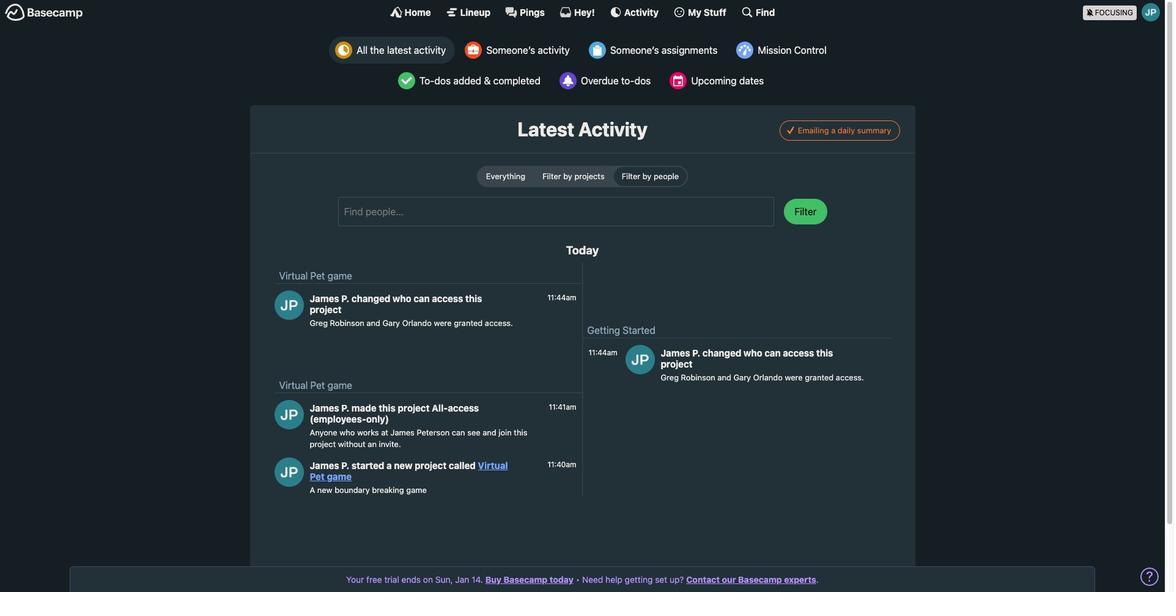 Task type: describe. For each thing, give the bounding box(es) containing it.
a
[[310, 485, 315, 495]]

schedule image
[[670, 72, 687, 89]]

find button
[[741, 6, 775, 18]]

buy basecamp today link
[[485, 574, 574, 585]]

completed
[[493, 75, 541, 86]]

my stuff
[[688, 6, 727, 17]]

james peterson image for james p. changed who can access this project
[[625, 345, 655, 374]]

filter for filter
[[795, 206, 817, 217]]

see
[[467, 427, 481, 437]]

to-
[[419, 75, 435, 86]]

activity link
[[610, 6, 659, 18]]

11:44am for virtual pet game
[[548, 293, 576, 302]]

latest
[[518, 117, 574, 141]]

greg robinson and gary orlando were granted access. for virtual pet game
[[310, 318, 513, 328]]

overdue to-dos link
[[553, 67, 660, 94]]

james p. changed who can access this project for virtual pet game
[[310, 293, 482, 315]]

virtual for james p. made this project all-access (employees-only)
[[279, 380, 308, 391]]

who inside anyone who works at james peterson can see and join this project without an invite.
[[340, 427, 355, 437]]

someone's assignments link
[[583, 37, 727, 64]]

contact our basecamp experts link
[[686, 574, 816, 585]]

granted for getting started
[[805, 372, 834, 382]]

all
[[357, 45, 368, 56]]

only)
[[366, 413, 389, 424]]

the
[[370, 45, 385, 56]]

mission control
[[758, 45, 827, 56]]

james p. made this project all-access (employees-only)
[[310, 402, 479, 424]]

access for getting started
[[783, 347, 814, 358]]

started
[[623, 325, 656, 336]]

were for virtual pet game
[[434, 318, 452, 328]]

granted for virtual pet game
[[454, 318, 483, 328]]

people
[[654, 171, 679, 181]]

11:41am
[[549, 402, 576, 412]]

stuff
[[704, 6, 727, 17]]

home link
[[390, 6, 431, 18]]

1 vertical spatial new
[[317, 485, 332, 495]]

access. for getting started
[[836, 372, 864, 382]]

and for getting started
[[718, 372, 731, 382]]

started
[[352, 460, 384, 471]]

robinson for virtual pet game
[[330, 318, 364, 328]]

our
[[722, 574, 736, 585]]

your
[[346, 574, 364, 585]]

this inside anyone who works at james peterson can see and join this project without an invite.
[[514, 427, 527, 437]]

2 vertical spatial virtual pet game link
[[310, 460, 508, 482]]

buy
[[485, 574, 502, 585]]

filter button
[[784, 199, 827, 224]]

(employees-
[[310, 413, 366, 424]]

todo image
[[398, 72, 415, 89]]

someone's activity
[[486, 45, 570, 56]]

upcoming dates
[[691, 75, 764, 86]]

to-dos added & completed
[[419, 75, 541, 86]]

hey!
[[574, 6, 595, 17]]

•
[[576, 574, 580, 585]]

lineup
[[460, 6, 491, 17]]

someone's activity link
[[459, 37, 579, 64]]

getting
[[625, 574, 653, 585]]

everything
[[486, 171, 525, 181]]

orlando for getting started
[[753, 372, 783, 382]]

set
[[655, 574, 667, 585]]

a new boundary breaking game
[[310, 485, 427, 495]]

access. for virtual pet game
[[485, 318, 513, 328]]

access for virtual pet game
[[432, 293, 463, 304]]

summary
[[857, 125, 891, 135]]

james p. changed who can access this project for getting started
[[661, 347, 833, 369]]

14.
[[472, 574, 483, 585]]

assignments
[[662, 45, 718, 56]]

can for getting started
[[765, 347, 781, 358]]

by for projects
[[563, 171, 572, 181]]

main element
[[0, 0, 1165, 24]]

to-
[[621, 75, 635, 86]]

dates
[[739, 75, 764, 86]]

works
[[357, 427, 379, 437]]

someone's assignments
[[610, 45, 718, 56]]

james for virtual pet game link associated with james p. changed who can access this project
[[310, 293, 339, 304]]

someone's for someone's assignments
[[610, 45, 659, 56]]

pet for james p. made this project all-access (employees-only)
[[310, 380, 325, 391]]

11:44am for getting started
[[589, 348, 618, 357]]

projects
[[575, 171, 605, 181]]

filter for filter by projects
[[543, 171, 561, 181]]

1 vertical spatial activity
[[578, 117, 648, 141]]

2 activity from the left
[[538, 45, 570, 56]]

all the latest activity link
[[329, 37, 455, 64]]

trial
[[384, 574, 399, 585]]

.
[[816, 574, 819, 585]]

this inside james p. made this project all-access (employees-only)
[[379, 402, 396, 413]]

virtual pet game for james p. made this project all-access (employees-only)
[[279, 380, 352, 391]]

virtual pet game for james p. changed who can access this project
[[279, 270, 352, 281]]

gary for virtual pet game
[[383, 318, 400, 328]]

at
[[381, 427, 388, 437]]

mission control link
[[730, 37, 836, 64]]

filter by people
[[622, 171, 679, 181]]

focusing button
[[1083, 0, 1165, 24]]

lineup link
[[446, 6, 491, 18]]

overdue
[[581, 75, 619, 86]]

anyone who works at james peterson can see and join this project without an invite.
[[310, 427, 527, 449]]

project inside james p. made this project all-access (employees-only)
[[398, 402, 430, 413]]

&
[[484, 75, 491, 86]]

p. for virtual pet game link corresponding to james p. made this project all-access (employees-only)
[[341, 402, 349, 413]]

today
[[566, 243, 599, 257]]

invite.
[[379, 439, 401, 449]]

activity report image
[[335, 42, 352, 59]]

access inside james p. made this project all-access (employees-only)
[[448, 402, 479, 413]]

your free trial ends on sun, jan 14. buy basecamp today • need help getting set up? contact our basecamp experts .
[[346, 574, 819, 585]]

filter by projects
[[543, 171, 605, 181]]

project inside anyone who works at james peterson can see and join this project without an invite.
[[310, 439, 336, 449]]

pings
[[520, 6, 545, 17]]

getting started link
[[587, 325, 656, 336]]

filter activity group
[[477, 166, 688, 187]]

virtual for james p. changed who can access this project
[[279, 270, 308, 281]]

overdue to-dos
[[581, 75, 651, 86]]



Task type: locate. For each thing, give the bounding box(es) containing it.
0 vertical spatial were
[[434, 318, 452, 328]]

and for virtual pet game
[[367, 318, 380, 328]]

11:44am down today
[[548, 293, 576, 302]]

by inside filter by projects submit
[[563, 171, 572, 181]]

0 horizontal spatial filter
[[543, 171, 561, 181]]

person report image
[[465, 42, 482, 59]]

1 dos from the left
[[435, 75, 451, 86]]

2 vertical spatial access
[[448, 402, 479, 413]]

james peterson image for james p. started a new project called
[[274, 457, 304, 487]]

latest
[[387, 45, 412, 56]]

activity down overdue to-dos
[[578, 117, 648, 141]]

1 by from the left
[[563, 171, 572, 181]]

0 vertical spatial gary
[[383, 318, 400, 328]]

0 horizontal spatial who
[[340, 427, 355, 437]]

Type the names of people whose activity you'd like to see text field
[[343, 202, 749, 221]]

by left people
[[643, 171, 652, 181]]

1 horizontal spatial who
[[393, 293, 411, 304]]

1 vertical spatial who
[[744, 347, 763, 358]]

0 vertical spatial james peterson image
[[625, 345, 655, 374]]

0 vertical spatial pet
[[310, 270, 325, 281]]

hey! button
[[560, 6, 595, 18]]

new
[[394, 460, 413, 471], [317, 485, 332, 495]]

today
[[550, 574, 574, 585]]

1 vertical spatial virtual pet game link
[[279, 380, 352, 391]]

0 vertical spatial and
[[367, 318, 380, 328]]

activity inside "main" element
[[624, 6, 659, 17]]

0 vertical spatial virtual pet game
[[279, 270, 352, 281]]

11:44am element for getting started
[[589, 348, 618, 357]]

breaking
[[372, 485, 404, 495]]

0 vertical spatial activity
[[624, 6, 659, 17]]

home
[[405, 6, 431, 17]]

new right 'a'
[[317, 485, 332, 495]]

activity up reports image
[[538, 45, 570, 56]]

dos left added
[[435, 75, 451, 86]]

2 vertical spatial can
[[452, 427, 465, 437]]

changed for virtual pet game
[[352, 293, 390, 304]]

james peterson image
[[625, 345, 655, 374], [274, 457, 304, 487]]

0 horizontal spatial gary
[[383, 318, 400, 328]]

orlando
[[402, 318, 432, 328], [753, 372, 783, 382]]

basecamp right buy
[[504, 574, 548, 585]]

2 horizontal spatial can
[[765, 347, 781, 358]]

1 vertical spatial greg robinson and gary orlando were granted access.
[[661, 372, 864, 382]]

11:44am element
[[548, 293, 576, 302], [589, 348, 618, 357]]

1 vertical spatial 11:44am element
[[589, 348, 618, 357]]

jan
[[455, 574, 469, 585]]

and inside anyone who works at james peterson can see and join this project without an invite.
[[483, 427, 496, 437]]

james peterson image down started
[[625, 345, 655, 374]]

1 horizontal spatial someone's
[[610, 45, 659, 56]]

1 horizontal spatial james peterson image
[[625, 345, 655, 374]]

boundary
[[335, 485, 370, 495]]

dos down 'someone's assignments' link
[[635, 75, 651, 86]]

0 horizontal spatial james peterson image
[[274, 457, 304, 487]]

1 horizontal spatial gary
[[734, 372, 751, 382]]

virtual pet game link
[[279, 270, 352, 281], [279, 380, 352, 391], [310, 460, 508, 482]]

1 horizontal spatial and
[[483, 427, 496, 437]]

1 activity from the left
[[414, 45, 446, 56]]

virtual pet game
[[279, 270, 352, 281], [279, 380, 352, 391], [310, 460, 508, 482]]

changed for getting started
[[703, 347, 741, 358]]

0 horizontal spatial access.
[[485, 318, 513, 328]]

0 horizontal spatial greg
[[310, 318, 328, 328]]

daily
[[838, 125, 855, 135]]

virtual pet game link for james p. made this project all-access (employees-only)
[[279, 380, 352, 391]]

by left projects
[[563, 171, 572, 181]]

orlando for virtual pet game
[[402, 318, 432, 328]]

Filter by projects submit
[[535, 167, 613, 186]]

need
[[582, 574, 603, 585]]

james peterson image inside focusing "popup button"
[[1142, 3, 1160, 21]]

0 vertical spatial access
[[432, 293, 463, 304]]

someone's up completed
[[486, 45, 535, 56]]

0 horizontal spatial greg robinson and gary orlando were granted access.
[[310, 318, 513, 328]]

1 horizontal spatial can
[[452, 427, 465, 437]]

Everything submit
[[478, 167, 533, 186]]

experts
[[784, 574, 816, 585]]

0 horizontal spatial 11:44am element
[[548, 293, 576, 302]]

my
[[688, 6, 702, 17]]

a inside button
[[831, 125, 836, 135]]

0 horizontal spatial can
[[414, 293, 430, 304]]

0 horizontal spatial activity
[[414, 45, 446, 56]]

1 vertical spatial granted
[[805, 372, 834, 382]]

1 vertical spatial access.
[[836, 372, 864, 382]]

basecamp right our
[[738, 574, 782, 585]]

11:44am down "getting"
[[589, 348, 618, 357]]

1 vertical spatial virtual pet game
[[279, 380, 352, 391]]

mission control image
[[737, 42, 754, 59]]

pings button
[[505, 6, 545, 18]]

james peterson image for james p. changed who can access this project
[[274, 290, 304, 320]]

pet
[[310, 270, 325, 281], [310, 380, 325, 391], [310, 471, 325, 482]]

11:40am element
[[548, 460, 576, 469]]

2 by from the left
[[643, 171, 652, 181]]

new down 'invite.'
[[394, 460, 413, 471]]

find
[[756, 6, 775, 17]]

called
[[449, 460, 476, 471]]

james p. started a new project called
[[310, 460, 478, 471]]

2 dos from the left
[[635, 75, 651, 86]]

sun,
[[435, 574, 453, 585]]

granted
[[454, 318, 483, 328], [805, 372, 834, 382]]

1 horizontal spatial a
[[831, 125, 836, 135]]

james inside anyone who works at james peterson can see and join this project without an invite.
[[391, 427, 415, 437]]

1 vertical spatial a
[[387, 460, 392, 471]]

2 someone's from the left
[[610, 45, 659, 56]]

0 horizontal spatial basecamp
[[504, 574, 548, 585]]

anyone
[[310, 427, 337, 437]]

someone's up to-
[[610, 45, 659, 56]]

p. for "getting started" link
[[692, 347, 700, 358]]

2 vertical spatial virtual pet game
[[310, 460, 508, 482]]

0 horizontal spatial someone's
[[486, 45, 535, 56]]

1 horizontal spatial james p. changed who can access this project
[[661, 347, 833, 369]]

0 vertical spatial access.
[[485, 318, 513, 328]]

0 horizontal spatial were
[[434, 318, 452, 328]]

virtual pet game link for james p. changed who can access this project
[[279, 270, 352, 281]]

1 vertical spatial james p. changed who can access this project
[[661, 347, 833, 369]]

greg for pet
[[310, 318, 328, 328]]

2 vertical spatial pet
[[310, 471, 325, 482]]

on
[[423, 574, 433, 585]]

switch accounts image
[[5, 3, 83, 22]]

0 horizontal spatial a
[[387, 460, 392, 471]]

emailing a daily summary
[[798, 125, 891, 135]]

reports image
[[560, 72, 577, 89]]

0 vertical spatial new
[[394, 460, 413, 471]]

activity up to-
[[414, 45, 446, 56]]

1 vertical spatial 11:44am
[[589, 348, 618, 357]]

made
[[352, 402, 377, 413]]

greg
[[310, 318, 328, 328], [661, 372, 679, 382]]

1 horizontal spatial robinson
[[681, 372, 715, 382]]

1 vertical spatial greg
[[661, 372, 679, 382]]

added
[[453, 75, 481, 86]]

access
[[432, 293, 463, 304], [783, 347, 814, 358], [448, 402, 479, 413]]

1 vertical spatial access
[[783, 347, 814, 358]]

0 horizontal spatial robinson
[[330, 318, 364, 328]]

0 horizontal spatial dos
[[435, 75, 451, 86]]

a
[[831, 125, 836, 135], [387, 460, 392, 471]]

without
[[338, 439, 366, 449]]

1 horizontal spatial granted
[[805, 372, 834, 382]]

greg for started
[[661, 372, 679, 382]]

upcoming
[[691, 75, 737, 86]]

robinson for getting started
[[681, 372, 715, 382]]

an
[[368, 439, 377, 449]]

1 horizontal spatial by
[[643, 171, 652, 181]]

2 horizontal spatial filter
[[795, 206, 817, 217]]

11:44am
[[548, 293, 576, 302], [589, 348, 618, 357]]

1 horizontal spatial dos
[[635, 75, 651, 86]]

can inside anyone who works at james peterson can see and join this project without an invite.
[[452, 427, 465, 437]]

2 basecamp from the left
[[738, 574, 782, 585]]

up?
[[670, 574, 684, 585]]

peterson
[[417, 427, 450, 437]]

james peterson image
[[1142, 3, 1160, 21], [274, 290, 304, 320], [274, 400, 304, 429]]

by
[[563, 171, 572, 181], [643, 171, 652, 181]]

can for virtual pet game
[[414, 293, 430, 304]]

who for virtual pet game
[[393, 293, 411, 304]]

0 vertical spatial greg
[[310, 318, 328, 328]]

to-dos added & completed link
[[392, 67, 550, 94]]

0 vertical spatial granted
[[454, 318, 483, 328]]

11:44am element down today
[[548, 293, 576, 302]]

were
[[434, 318, 452, 328], [785, 372, 803, 382]]

filter inside button
[[795, 206, 817, 217]]

all the latest activity
[[357, 45, 446, 56]]

1 horizontal spatial access.
[[836, 372, 864, 382]]

can
[[414, 293, 430, 304], [765, 347, 781, 358], [452, 427, 465, 437]]

1 vertical spatial can
[[765, 347, 781, 358]]

0 horizontal spatial orlando
[[402, 318, 432, 328]]

assignment image
[[589, 42, 606, 59]]

1 horizontal spatial new
[[394, 460, 413, 471]]

0 vertical spatial greg robinson and gary orlando were granted access.
[[310, 318, 513, 328]]

1 horizontal spatial basecamp
[[738, 574, 782, 585]]

game
[[328, 270, 352, 281], [328, 380, 352, 391], [327, 471, 352, 482], [406, 485, 427, 495]]

free
[[366, 574, 382, 585]]

emailing a daily summary button
[[780, 120, 900, 140]]

dos inside "link"
[[635, 75, 651, 86]]

Filter by people submit
[[614, 167, 687, 186]]

1 basecamp from the left
[[504, 574, 548, 585]]

2 vertical spatial who
[[340, 427, 355, 437]]

0 horizontal spatial and
[[367, 318, 380, 328]]

p. inside james p. made this project all-access (employees-only)
[[341, 402, 349, 413]]

activity
[[624, 6, 659, 17], [578, 117, 648, 141]]

1 vertical spatial and
[[718, 372, 731, 382]]

help
[[606, 574, 623, 585]]

p.
[[341, 293, 349, 304], [692, 347, 700, 358], [341, 402, 349, 413], [341, 460, 349, 471]]

0 horizontal spatial new
[[317, 485, 332, 495]]

greg robinson and gary orlando were granted access. for getting started
[[661, 372, 864, 382]]

gary for getting started
[[734, 372, 751, 382]]

1 horizontal spatial 11:44am
[[589, 348, 618, 357]]

control
[[794, 45, 827, 56]]

1 horizontal spatial filter
[[622, 171, 640, 181]]

filter for filter by people
[[622, 171, 640, 181]]

1 someone's from the left
[[486, 45, 535, 56]]

pet for james p. changed who can access this project
[[310, 270, 325, 281]]

0 horizontal spatial granted
[[454, 318, 483, 328]]

james for "getting started" link
[[661, 347, 690, 358]]

1 vertical spatial pet
[[310, 380, 325, 391]]

game inside virtual pet game
[[327, 471, 352, 482]]

activity
[[414, 45, 446, 56], [538, 45, 570, 56]]

james for virtual pet game link corresponding to james p. made this project all-access (employees-only)
[[310, 402, 339, 413]]

11:44am element down "getting"
[[589, 348, 618, 357]]

james p. changed who can access this project
[[310, 293, 482, 315], [661, 347, 833, 369]]

0 vertical spatial james p. changed who can access this project
[[310, 293, 482, 315]]

greg robinson and gary orlando were granted access.
[[310, 318, 513, 328], [661, 372, 864, 382]]

latest activity
[[518, 117, 648, 141]]

0 vertical spatial robinson
[[330, 318, 364, 328]]

p. for virtual pet game link associated with james p. changed who can access this project
[[341, 293, 349, 304]]

2 vertical spatial and
[[483, 427, 496, 437]]

0 vertical spatial 11:44am
[[548, 293, 576, 302]]

focusing
[[1095, 8, 1133, 17]]

a left 'daily'
[[831, 125, 836, 135]]

james inside james p. made this project all-access (employees-only)
[[310, 402, 339, 413]]

0 vertical spatial can
[[414, 293, 430, 304]]

1 horizontal spatial changed
[[703, 347, 741, 358]]

1 vertical spatial were
[[785, 372, 803, 382]]

gary
[[383, 318, 400, 328], [734, 372, 751, 382]]

activity up 'someone's assignments' link
[[624, 6, 659, 17]]

james peterson image left 'a'
[[274, 457, 304, 487]]

a down 'invite.'
[[387, 460, 392, 471]]

someone's for someone's activity
[[486, 45, 535, 56]]

by for people
[[643, 171, 652, 181]]

by inside filter by people submit
[[643, 171, 652, 181]]

1 vertical spatial robinson
[[681, 372, 715, 382]]

0 vertical spatial orlando
[[402, 318, 432, 328]]

my stuff button
[[673, 6, 727, 18]]

0 vertical spatial who
[[393, 293, 411, 304]]

pet inside virtual pet game
[[310, 471, 325, 482]]

changed
[[352, 293, 390, 304], [703, 347, 741, 358]]

ends
[[402, 574, 421, 585]]

access.
[[485, 318, 513, 328], [836, 372, 864, 382]]

1 horizontal spatial 11:44am element
[[589, 348, 618, 357]]

someone's
[[486, 45, 535, 56], [610, 45, 659, 56]]

11:40am
[[548, 460, 576, 469]]

1 vertical spatial changed
[[703, 347, 741, 358]]

join
[[499, 427, 512, 437]]

all-
[[432, 402, 448, 413]]

0 vertical spatial 11:44am element
[[548, 293, 576, 302]]

and
[[367, 318, 380, 328], [718, 372, 731, 382], [483, 427, 496, 437]]

2 vertical spatial virtual
[[478, 460, 508, 471]]

1 vertical spatial virtual
[[279, 380, 308, 391]]

0 horizontal spatial 11:44am
[[548, 293, 576, 302]]

1 horizontal spatial orlando
[[753, 372, 783, 382]]

0 horizontal spatial changed
[[352, 293, 390, 304]]

1 vertical spatial gary
[[734, 372, 751, 382]]

1 horizontal spatial greg robinson and gary orlando were granted access.
[[661, 372, 864, 382]]

0 vertical spatial virtual pet game link
[[279, 270, 352, 281]]

who for getting started
[[744, 347, 763, 358]]

dos
[[435, 75, 451, 86], [635, 75, 651, 86]]

james peterson image for james p. made this project all-access (employees-only)
[[274, 400, 304, 429]]

11:44am element for virtual pet game
[[548, 293, 576, 302]]

11:41am element
[[549, 402, 576, 412]]

contact
[[686, 574, 720, 585]]

0 vertical spatial virtual
[[279, 270, 308, 281]]

1 vertical spatial orlando
[[753, 372, 783, 382]]

0 horizontal spatial by
[[563, 171, 572, 181]]

were for getting started
[[785, 372, 803, 382]]

2 vertical spatial james peterson image
[[274, 400, 304, 429]]

virtual
[[279, 270, 308, 281], [279, 380, 308, 391], [478, 460, 508, 471]]

1 horizontal spatial were
[[785, 372, 803, 382]]

mission
[[758, 45, 792, 56]]



Task type: vqa. For each thing, say whether or not it's contained in the screenshot.


